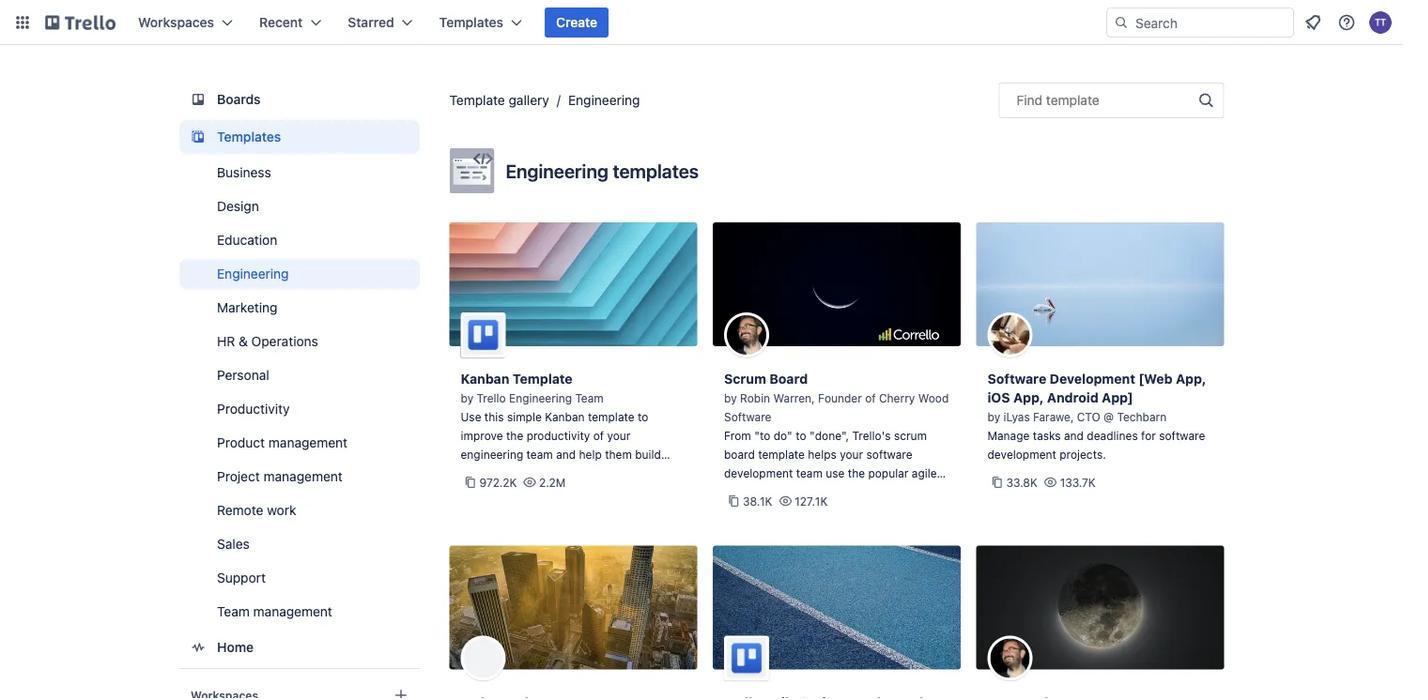 Task type: locate. For each thing, give the bounding box(es) containing it.
1 horizontal spatial to
[[784, 486, 794, 499]]

to up build
[[638, 410, 648, 424]]

1 vertical spatial engineering link
[[179, 259, 419, 289]]

1 horizontal spatial work
[[829, 486, 855, 499]]

and down productivity
[[556, 448, 576, 461]]

kanban
[[461, 371, 509, 387], [545, 410, 585, 424]]

warren,
[[773, 392, 815, 405]]

engineering link down education link in the left top of the page
[[179, 259, 419, 289]]

them
[[605, 448, 632, 461]]

to inside kanban template by trello engineering team use this simple kanban template to improve the productivity of your engineering team and help them build better products, faster.
[[638, 410, 648, 424]]

0 horizontal spatial faster.
[[550, 467, 583, 480]]

1 vertical spatial development
[[724, 467, 793, 480]]

team down support
[[216, 604, 249, 620]]

2.2m
[[539, 476, 566, 489]]

1 horizontal spatial software
[[1159, 429, 1205, 442]]

development up framework
[[724, 467, 793, 480]]

software
[[987, 371, 1046, 387], [724, 410, 771, 424]]

0 horizontal spatial development
[[724, 467, 793, 480]]

0 vertical spatial team
[[575, 392, 604, 405]]

marketing
[[216, 300, 277, 316]]

tasks
[[1033, 429, 1061, 442]]

products,
[[496, 467, 547, 480]]

hr & operations
[[216, 334, 318, 349]]

1 vertical spatial software
[[866, 448, 912, 461]]

remote
[[216, 503, 263, 518]]

faster. down popular
[[858, 486, 892, 499]]

1 vertical spatial work
[[266, 503, 296, 518]]

your inside kanban template by trello engineering team use this simple kanban template to improve the productivity of your engineering team and help them build better products, faster.
[[607, 429, 631, 442]]

recent
[[259, 15, 303, 30]]

0 vertical spatial software
[[1159, 429, 1205, 442]]

education
[[216, 232, 277, 248]]

133.7k
[[1060, 476, 1096, 489]]

0 horizontal spatial and
[[556, 448, 576, 461]]

0 horizontal spatial to
[[638, 410, 648, 424]]

0 vertical spatial of
[[865, 392, 876, 405]]

0 vertical spatial template
[[449, 93, 505, 108]]

1 horizontal spatial faster.
[[858, 486, 892, 499]]

0 horizontal spatial software
[[724, 410, 771, 424]]

0 horizontal spatial kanban
[[461, 371, 509, 387]]

0 vertical spatial development
[[987, 448, 1056, 461]]

the down simple
[[506, 429, 523, 442]]

1 vertical spatial faster.
[[858, 486, 892, 499]]

trello's
[[852, 429, 891, 442]]

software right "for"
[[1159, 429, 1205, 442]]

use
[[826, 467, 845, 480]]

build
[[635, 448, 661, 461]]

template up simple
[[513, 371, 573, 387]]

1 vertical spatial team
[[216, 604, 249, 620]]

engineering up "marketing" at the top left
[[216, 266, 288, 282]]

templates
[[439, 15, 503, 30], [216, 129, 281, 145]]

1 vertical spatial to
[[796, 429, 806, 442]]

robin
[[740, 392, 770, 405]]

1 horizontal spatial template
[[513, 371, 573, 387]]

template up "them" at the left
[[588, 410, 635, 424]]

your up "them" at the left
[[607, 429, 631, 442]]

of
[[865, 392, 876, 405], [593, 429, 604, 442]]

1 vertical spatial of
[[593, 429, 604, 442]]

0 horizontal spatial your
[[607, 429, 631, 442]]

by inside software development [web app, ios app, android app] by ilyas farawe, cto @ techbarn manage tasks and deadlines for software development projects.
[[987, 410, 1000, 424]]

workspaces
[[138, 15, 214, 30]]

software development [web app, ios app, android app] by ilyas farawe, cto @ techbarn manage tasks and deadlines for software development projects.
[[987, 371, 1206, 461]]

1 vertical spatial template
[[588, 410, 635, 424]]

software inside scrum board by robin warren, founder of cherry wood software from "to do" to "done", trello's scrum board template helps your software development team use the popular agile framework to finish work faster.
[[866, 448, 912, 461]]

management down support link at the left
[[253, 604, 332, 620]]

1 vertical spatial the
[[848, 467, 865, 480]]

1 horizontal spatial kanban
[[545, 410, 585, 424]]

templates up template gallery
[[439, 15, 503, 30]]

software
[[1159, 429, 1205, 442], [866, 448, 912, 461]]

of left cherry
[[865, 392, 876, 405]]

the inside scrum board by robin warren, founder of cherry wood software from "to do" to "done", trello's scrum board template helps your software development team use the popular agile framework to finish work faster.
[[848, 467, 865, 480]]

0 vertical spatial your
[[607, 429, 631, 442]]

1 horizontal spatial the
[[848, 467, 865, 480]]

team inside scrum board by robin warren, founder of cherry wood software from "to do" to "done", trello's scrum board template helps your software development team use the popular agile framework to finish work faster.
[[796, 467, 823, 480]]

ios
[[987, 390, 1010, 406]]

support
[[216, 571, 265, 586]]

the right use
[[848, 467, 865, 480]]

faster. down help
[[550, 467, 583, 480]]

0 vertical spatial templates
[[439, 15, 503, 30]]

1 horizontal spatial by
[[724, 392, 737, 405]]

0 horizontal spatial software
[[866, 448, 912, 461]]

support link
[[179, 563, 419, 594]]

0 horizontal spatial team
[[216, 604, 249, 620]]

hr & operations link
[[179, 327, 419, 357]]

1 horizontal spatial your
[[840, 448, 863, 461]]

1 horizontal spatial software
[[987, 371, 1046, 387]]

software up ios
[[987, 371, 1046, 387]]

template left gallery at the left top of page
[[449, 93, 505, 108]]

2 horizontal spatial by
[[987, 410, 1000, 424]]

Find template field
[[999, 83, 1224, 118]]

0 vertical spatial and
[[1064, 429, 1084, 442]]

sales link
[[179, 530, 419, 560]]

of inside kanban template by trello engineering team use this simple kanban template to improve the productivity of your engineering team and help them build better products, faster.
[[593, 429, 604, 442]]

deadlines
[[1087, 429, 1138, 442]]

app, up ilyas
[[1013, 390, 1044, 406]]

2 vertical spatial to
[[784, 486, 794, 499]]

1 vertical spatial team
[[796, 467, 823, 480]]

and up projects.
[[1064, 429, 1084, 442]]

2 vertical spatial management
[[253, 604, 332, 620]]

project management link
[[179, 462, 419, 492]]

team
[[575, 392, 604, 405], [216, 604, 249, 620]]

0 horizontal spatial of
[[593, 429, 604, 442]]

development down manage
[[987, 448, 1056, 461]]

software inside software development [web app, ios app, android app] by ilyas farawe, cto @ techbarn manage tasks and deadlines for software development projects.
[[1159, 429, 1205, 442]]

scrum
[[894, 429, 927, 442]]

software inside scrum board by robin warren, founder of cherry wood software from "to do" to "done", trello's scrum board template helps your software development team use the popular agile framework to finish work faster.
[[724, 410, 771, 424]]

2 horizontal spatial template
[[1046, 93, 1099, 108]]

0 vertical spatial faster.
[[550, 467, 583, 480]]

"done",
[[809, 429, 849, 442]]

1 horizontal spatial and
[[1064, 429, 1084, 442]]

0 vertical spatial management
[[268, 435, 347, 451]]

1 horizontal spatial template
[[758, 448, 805, 461]]

personal link
[[179, 361, 419, 391]]

workspaces button
[[127, 8, 244, 38]]

template
[[449, 93, 505, 108], [513, 371, 573, 387]]

find
[[1017, 93, 1043, 108]]

1 horizontal spatial app,
[[1176, 371, 1206, 387]]

to right do"
[[796, 429, 806, 442]]

engineering link up 'engineering templates'
[[568, 93, 640, 108]]

software down the "robin"
[[724, 410, 771, 424]]

template inside 'field'
[[1046, 93, 1099, 108]]

app, right [web
[[1176, 371, 1206, 387]]

projects.
[[1060, 448, 1106, 461]]

templates
[[613, 160, 699, 182]]

board
[[724, 448, 755, 461]]

of up help
[[593, 429, 604, 442]]

management down productivity link
[[268, 435, 347, 451]]

back to home image
[[45, 8, 116, 38]]

primary element
[[0, 0, 1403, 45]]

0 notifications image
[[1302, 11, 1324, 34]]

development inside software development [web app, ios app, android app] by ilyas farawe, cto @ techbarn manage tasks and deadlines for software development projects.
[[987, 448, 1056, 461]]

framework
[[724, 486, 780, 499]]

development
[[987, 448, 1056, 461], [724, 467, 793, 480]]

0 vertical spatial template
[[1046, 93, 1099, 108]]

team up finish
[[796, 467, 823, 480]]

robin warren, founder of cherry wood software image
[[724, 313, 769, 358]]

and
[[1064, 429, 1084, 442], [556, 448, 576, 461]]

faster. inside scrum board by robin warren, founder of cherry wood software from "to do" to "done", trello's scrum board template helps your software development team use the popular agile framework to finish work faster.
[[858, 486, 892, 499]]

template board image
[[186, 126, 209, 148]]

boards link
[[179, 83, 419, 116]]

1 vertical spatial and
[[556, 448, 576, 461]]

1 horizontal spatial engineering link
[[568, 93, 640, 108]]

management down product management link
[[263, 469, 342, 485]]

engineering
[[568, 93, 640, 108], [506, 160, 608, 182], [216, 266, 288, 282], [509, 392, 572, 405]]

127.1k
[[795, 495, 828, 508]]

0 vertical spatial to
[[638, 410, 648, 424]]

simple
[[507, 410, 542, 424]]

productivity
[[216, 401, 289, 417]]

board image
[[186, 88, 209, 111]]

templates up business
[[216, 129, 281, 145]]

work
[[829, 486, 855, 499], [266, 503, 296, 518]]

1 vertical spatial your
[[840, 448, 863, 461]]

search image
[[1114, 15, 1129, 30]]

0 vertical spatial the
[[506, 429, 523, 442]]

38.1k
[[743, 495, 772, 508]]

0 vertical spatial software
[[987, 371, 1046, 387]]

1 vertical spatial template
[[513, 371, 573, 387]]

team up 'products,'
[[526, 448, 553, 461]]

by for kanban
[[461, 392, 473, 405]]

your up use
[[840, 448, 863, 461]]

development inside scrum board by robin warren, founder of cherry wood software from "to do" to "done", trello's scrum board template helps your software development team use the popular agile framework to finish work faster.
[[724, 467, 793, 480]]

the
[[506, 429, 523, 442], [848, 467, 865, 480]]

team up productivity
[[575, 392, 604, 405]]

from
[[724, 429, 751, 442]]

faster.
[[550, 467, 583, 480], [858, 486, 892, 499]]

founder
[[818, 392, 862, 405]]

management
[[268, 435, 347, 451], [263, 469, 342, 485], [253, 604, 332, 620]]

your
[[607, 429, 631, 442], [840, 448, 863, 461]]

by down scrum
[[724, 392, 737, 405]]

1 horizontal spatial of
[[865, 392, 876, 405]]

0 vertical spatial team
[[526, 448, 553, 461]]

2 vertical spatial template
[[758, 448, 805, 461]]

0 vertical spatial work
[[829, 486, 855, 499]]

1 vertical spatial app,
[[1013, 390, 1044, 406]]

template right find
[[1046, 93, 1099, 108]]

kanban up productivity
[[545, 410, 585, 424]]

1 horizontal spatial templates
[[439, 15, 503, 30]]

by inside kanban template by trello engineering team use this simple kanban template to improve the productivity of your engineering team and help them build better products, faster.
[[461, 392, 473, 405]]

work down use
[[829, 486, 855, 499]]

create button
[[545, 8, 609, 38]]

to left finish
[[784, 486, 794, 499]]

kanban up trello
[[461, 371, 509, 387]]

software up popular
[[866, 448, 912, 461]]

create
[[556, 15, 597, 30]]

recent button
[[248, 8, 333, 38]]

team inside kanban template by trello engineering team use this simple kanban template to improve the productivity of your engineering team and help them build better products, faster.
[[575, 392, 604, 405]]

0 horizontal spatial by
[[461, 392, 473, 405]]

1 horizontal spatial team
[[575, 392, 604, 405]]

template inside kanban template by trello engineering team use this simple kanban template to improve the productivity of your engineering team and help them build better products, faster.
[[513, 371, 573, 387]]

farawe,
[[1033, 410, 1074, 424]]

to
[[638, 410, 648, 424], [796, 429, 806, 442], [784, 486, 794, 499]]

do"
[[773, 429, 792, 442]]

by
[[461, 392, 473, 405], [724, 392, 737, 405], [987, 410, 1000, 424]]

0 vertical spatial app,
[[1176, 371, 1206, 387]]

0 horizontal spatial the
[[506, 429, 523, 442]]

0 horizontal spatial engineering link
[[179, 259, 419, 289]]

faster. inside kanban template by trello engineering team use this simple kanban template to improve the productivity of your engineering team and help them build better products, faster.
[[550, 467, 583, 480]]

0 horizontal spatial team
[[526, 448, 553, 461]]

scrum board by robin warren, founder of cherry wood software from "to do" to "done", trello's scrum board template helps your software development team use the popular agile framework to finish work faster.
[[724, 371, 949, 499]]

0 vertical spatial engineering link
[[568, 93, 640, 108]]

template down do"
[[758, 448, 805, 461]]

1 vertical spatial software
[[724, 410, 771, 424]]

0 horizontal spatial template
[[588, 410, 635, 424]]

app]
[[1102, 390, 1133, 406]]

management for product management
[[268, 435, 347, 451]]

home image
[[186, 637, 209, 659]]

android
[[1047, 390, 1099, 406]]

work down project management
[[266, 503, 296, 518]]

by inside scrum board by robin warren, founder of cherry wood software from "to do" to "done", trello's scrum board template helps your software development team use the popular agile framework to finish work faster.
[[724, 392, 737, 405]]

by up use
[[461, 392, 473, 405]]

home link
[[179, 631, 419, 665]]

app,
[[1176, 371, 1206, 387], [1013, 390, 1044, 406]]

by down ios
[[987, 410, 1000, 424]]

1 vertical spatial templates
[[216, 129, 281, 145]]

0 vertical spatial kanban
[[461, 371, 509, 387]]

1 vertical spatial management
[[263, 469, 342, 485]]

project management
[[216, 469, 342, 485]]

engineering up simple
[[509, 392, 572, 405]]

1 horizontal spatial development
[[987, 448, 1056, 461]]

1 horizontal spatial team
[[796, 467, 823, 480]]



Task type: vqa. For each thing, say whether or not it's contained in the screenshot.
bottommost Crmble
no



Task type: describe. For each thing, give the bounding box(es) containing it.
your inside scrum board by robin warren, founder of cherry wood software from "to do" to "done", trello's scrum board template helps your software development team use the popular agile framework to finish work faster.
[[840, 448, 863, 461]]

0 horizontal spatial templates
[[216, 129, 281, 145]]

template inside scrum board by robin warren, founder of cherry wood software from "to do" to "done", trello's scrum board template helps your software development team use the popular agile framework to finish work faster.
[[758, 448, 805, 461]]

terry turtle (terryturtle) image
[[1369, 11, 1392, 34]]

helps
[[808, 448, 837, 461]]

hr
[[216, 334, 235, 349]]

starred button
[[336, 8, 424, 38]]

use
[[461, 410, 481, 424]]

better
[[461, 467, 493, 480]]

help
[[579, 448, 602, 461]]

scrum
[[724, 371, 766, 387]]

business
[[216, 165, 271, 180]]

engineering inside kanban template by trello engineering team use this simple kanban template to improve the productivity of your engineering team and help them build better products, faster.
[[509, 392, 572, 405]]

and inside kanban template by trello engineering team use this simple kanban template to improve the productivity of your engineering team and help them build better products, faster.
[[556, 448, 576, 461]]

of inside scrum board by robin warren, founder of cherry wood software from "to do" to "done", trello's scrum board template helps your software development team use the popular agile framework to finish work faster.
[[865, 392, 876, 405]]

engineering
[[461, 448, 523, 461]]

team management link
[[179, 597, 419, 627]]

open information menu image
[[1337, 13, 1356, 32]]

product management link
[[179, 428, 419, 458]]

product management
[[216, 435, 347, 451]]

templates inside dropdown button
[[439, 15, 503, 30]]

this
[[484, 410, 504, 424]]

development
[[1050, 371, 1135, 387]]

team management
[[216, 604, 332, 620]]

for
[[1141, 429, 1156, 442]]

engineering up 'engineering templates'
[[568, 93, 640, 108]]

management for project management
[[263, 469, 342, 485]]

templates link
[[179, 120, 419, 154]]

0 horizontal spatial work
[[266, 503, 296, 518]]

"to
[[754, 429, 770, 442]]

design
[[216, 199, 259, 214]]

the inside kanban template by trello engineering team use this simple kanban template to improve the productivity of your engineering team and help them build better products, faster.
[[506, 429, 523, 442]]

business link
[[179, 158, 419, 188]]

manage
[[987, 429, 1030, 442]]

wood
[[918, 392, 949, 405]]

template gallery
[[449, 93, 549, 108]]

create a workspace image
[[389, 685, 412, 700]]

cherry
[[879, 392, 915, 405]]

33.8k
[[1006, 476, 1038, 489]]

robin, founder @ blue cat reports image
[[987, 636, 1033, 681]]

productivity link
[[179, 394, 419, 424]]

design link
[[179, 192, 419, 222]]

remote work
[[216, 503, 296, 518]]

0 horizontal spatial app,
[[1013, 390, 1044, 406]]

cto
[[1077, 410, 1100, 424]]

prashant omer, freelance developer image
[[461, 636, 506, 681]]

board
[[769, 371, 808, 387]]

&
[[238, 334, 247, 349]]

product
[[216, 435, 264, 451]]

2 horizontal spatial to
[[796, 429, 806, 442]]

home
[[216, 640, 253, 656]]

software inside software development [web app, ios app, android app] by ilyas farawe, cto @ techbarn manage tasks and deadlines for software development projects.
[[987, 371, 1046, 387]]

improve
[[461, 429, 503, 442]]

972.2k
[[479, 476, 517, 489]]

ilyas
[[1003, 410, 1030, 424]]

trello engineering team image
[[461, 313, 506, 358]]

engineering down gallery at the left top of page
[[506, 160, 608, 182]]

@
[[1104, 410, 1114, 424]]

marketing link
[[179, 293, 419, 323]]

find template
[[1017, 93, 1099, 108]]

and inside software development [web app, ios app, android app] by ilyas farawe, cto @ techbarn manage tasks and deadlines for software development projects.
[[1064, 429, 1084, 442]]

by for scrum
[[724, 392, 737, 405]]

team inside kanban template by trello engineering team use this simple kanban template to improve the productivity of your engineering team and help them build better products, faster.
[[526, 448, 553, 461]]

trello engineering team image
[[724, 636, 769, 681]]

engineering templates
[[506, 160, 699, 182]]

1 vertical spatial kanban
[[545, 410, 585, 424]]

kanban template by trello engineering team use this simple kanban template to improve the productivity of your engineering team and help them build better products, faster.
[[461, 371, 661, 480]]

engineering icon image
[[449, 148, 494, 193]]

popular
[[868, 467, 909, 480]]

project
[[216, 469, 259, 485]]

0 horizontal spatial template
[[449, 93, 505, 108]]

techbarn
[[1117, 410, 1167, 424]]

trello
[[477, 392, 506, 405]]

sales
[[216, 537, 249, 552]]

agile
[[912, 467, 937, 480]]

management for team management
[[253, 604, 332, 620]]

template inside kanban template by trello engineering team use this simple kanban template to improve the productivity of your engineering team and help them build better products, faster.
[[588, 410, 635, 424]]

template gallery link
[[449, 93, 549, 108]]

education link
[[179, 225, 419, 255]]

ilyas farawe, cto @ techbarn image
[[987, 313, 1033, 358]]

templates button
[[428, 8, 533, 38]]

work inside scrum board by robin warren, founder of cherry wood software from "to do" to "done", trello's scrum board template helps your software development team use the popular agile framework to finish work faster.
[[829, 486, 855, 499]]

starred
[[348, 15, 394, 30]]

operations
[[251, 334, 318, 349]]

finish
[[797, 486, 826, 499]]

boards
[[216, 92, 260, 107]]

Search field
[[1129, 8, 1293, 37]]

personal
[[216, 368, 269, 383]]

[web
[[1139, 371, 1173, 387]]



